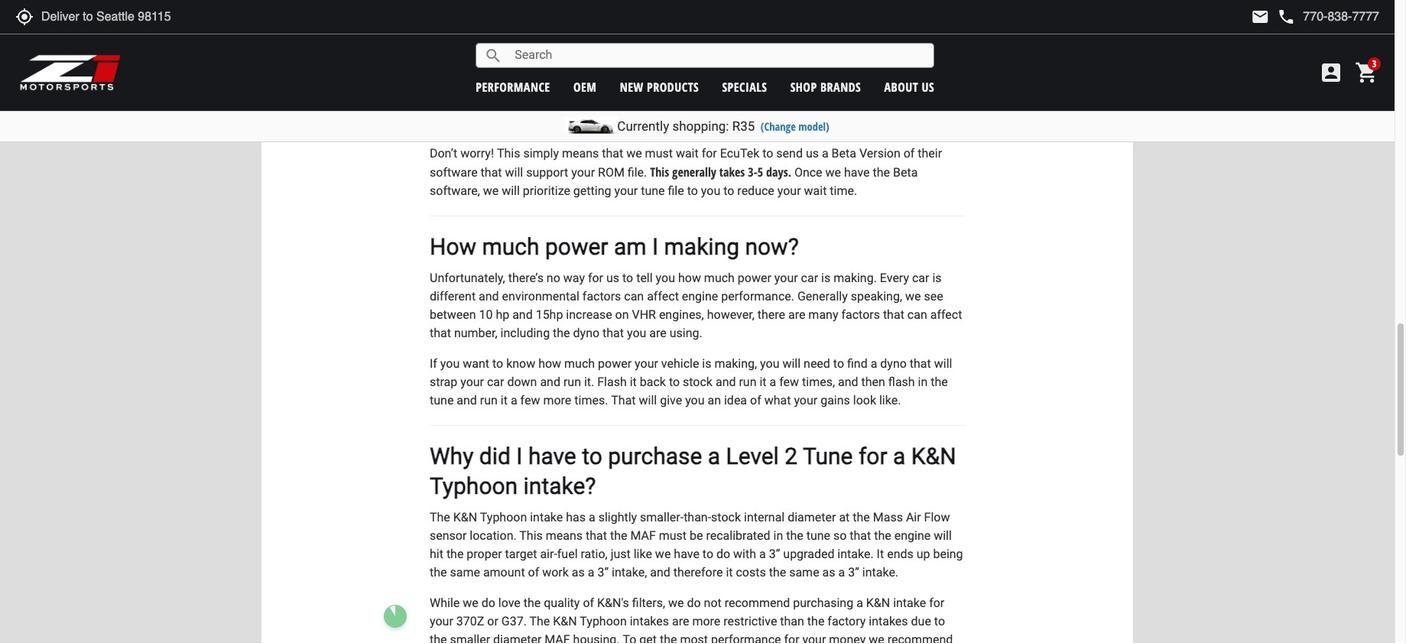 Task type: describe. For each thing, give the bounding box(es) containing it.
1 horizontal spatial i
[[653, 233, 659, 260]]

smaller
[[450, 633, 491, 643]]

the inside while we do love the quality of k&n's filters, we do not recommend purchasing a k&n intake for your 370z or g37. the k&n typhoon intakes are more restrictive than the factory intakes due to the smaller diameter maf housing. to get the most performance for your money we recomme
[[530, 614, 550, 629]]

for inside why did i have to purchase a level 2 tune for a k&n typhoon intake?
[[859, 443, 888, 470]]

we up time.
[[826, 165, 842, 180]]

typhoon inside while we do love the quality of k&n's filters, we do not recommend purchasing a k&n intake for your 370z or g37. the k&n typhoon intakes are more restrictive than the factory intakes due to the smaller diameter maf housing. to get the most performance for your money we recomme
[[580, 614, 627, 629]]

software,
[[430, 183, 480, 198]]

it
[[877, 547, 885, 561]]

1 vertical spatial intake.
[[863, 565, 899, 580]]

0 horizontal spatial do
[[482, 596, 496, 610]]

there
[[758, 307, 786, 322]]

a down ratio,
[[588, 565, 595, 580]]

the up the upgraded
[[787, 529, 804, 543]]

and up including
[[513, 307, 533, 322]]

0 horizontal spatial much
[[482, 233, 540, 260]]

due
[[912, 614, 932, 629]]

that down the on
[[603, 326, 624, 340]]

tune inside if you want to know how much power your vehicle is making, you will need to find a dyno that will strap your car down and run it. flash it back to stock and run it a few times, and then flash in the tune and run it a few more times. that will give you an idea of what your gains look like.
[[430, 393, 454, 408]]

0 horizontal spatial affect
[[647, 289, 679, 304]]

making,
[[715, 356, 758, 371]]

want
[[463, 356, 490, 371]]

currently
[[618, 119, 670, 134]]

isn't
[[880, 79, 922, 105]]

vehicle
[[662, 356, 700, 371]]

wait inside don't worry! this simply means that we must wait for ecutek to send us a beta version of their software that will support your rom file.
[[676, 146, 699, 161]]

the inside once we have the beta software, we will prioritize getting your tune file to you to reduce your wait time.
[[873, 165, 891, 180]]

then
[[862, 375, 886, 389]]

(change model) link
[[761, 119, 830, 134]]

the inside "unfortunately, there's no way for us to tell you how much power your car is making. every car is different and environmental factors can affect engine performance. generally speaking, we see between 10 hp and 15hp increase on vhr engines, however, there are many factors that can affect that number, including the dyno that you are using."
[[553, 326, 570, 340]]

performance inside while we do love the quality of k&n's filters, we do not recommend purchasing a k&n intake for your 370z or g37. the k&n typhoon intakes are more restrictive than the factory intakes due to the smaller diameter maf housing. to get the most performance for your money we recomme
[[712, 633, 782, 643]]

hp
[[496, 307, 510, 322]]

this inside the k&n typhoon intake has a slightly smaller-than-stock internal diameter at the mass air flow sensor location. this means that the maf must be recalibrated in the tune so that the engine will hit the proper target air-fuel ratio, just like we have to do with a 3" upgraded intake. it ends up being the same amount of work as a 3" intake, and therefore it costs the same as a 3" intake.
[[520, 529, 543, 543]]

about
[[885, 78, 919, 95]]

it inside the k&n typhoon intake has a slightly smaller-than-stock internal diameter at the mass air flow sensor location. this means that the maf must be recalibrated in the tune so that the engine will hit the proper target air-fuel ratio, just like we have to do with a 3" upgraded intake. it ends up being the same amount of work as a 3" intake, and therefore it costs the same as a 3" intake.
[[726, 565, 733, 580]]

will inside don't worry! this simply means that we must wait for ecutek to send us a beta version of their software that will support your rom file.
[[505, 165, 523, 180]]

the right hit
[[447, 547, 464, 561]]

time.
[[830, 183, 858, 198]]

much inside "unfortunately, there's no way for us to tell you how much power your car is making. every car is different and environmental factors can affect engine performance. generally speaking, we see between 10 hp and 15hp increase on vhr engines, however, there are many factors that can affect that number, including the dyno that you are using."
[[705, 271, 735, 285]]

to right want
[[493, 356, 504, 371]]

the left the smaller
[[430, 633, 447, 643]]

is inside if you want to know how much power your vehicle is making, you will need to find a dyno that will strap your car down and run it. flash it back to stock and run it a few times, and then flash in the tune and run it a few more times. that will give you an idea of what your gains look like.
[[703, 356, 712, 371]]

that up ratio,
[[586, 529, 607, 543]]

will left the need
[[783, 356, 801, 371]]

we right software,
[[483, 183, 499, 198]]

and up idea
[[716, 375, 736, 389]]

ecutek
[[721, 146, 760, 161]]

will down the see
[[935, 356, 953, 371]]

know
[[507, 356, 536, 371]]

send
[[777, 146, 803, 161]]

0 horizontal spatial few
[[521, 393, 540, 408]]

that down between
[[430, 326, 451, 340]]

to inside "unfortunately, there's no way for us to tell you how much power your car is making. every car is different and environmental factors can affect engine performance. generally speaking, we see between 10 hp and 15hp increase on vhr engines, however, there are many factors that can affect that number, including the dyno that you are using."
[[623, 271, 634, 285]]

g37.
[[502, 614, 527, 629]]

about us
[[885, 78, 935, 95]]

does
[[616, 108, 666, 135]]

flash
[[889, 375, 916, 389]]

are inside while we do love the quality of k&n's filters, we do not recommend purchasing a k&n intake for your 370z or g37. the k&n typhoon intakes are more restrictive than the factory intakes due to the smaller diameter maf housing. to get the most performance for your money we recomme
[[672, 614, 690, 629]]

2 intakes from the left
[[869, 614, 909, 629]]

0 vertical spatial factors
[[583, 289, 621, 304]]

we right filters,
[[669, 596, 684, 610]]

0 vertical spatial intake.
[[838, 547, 874, 561]]

account_box link
[[1316, 60, 1348, 85]]

that down worry! this
[[481, 165, 502, 180]]

that down the told
[[672, 108, 712, 135]]

new
[[620, 78, 644, 95]]

power inside "unfortunately, there's no way for us to tell you how much power your car is making. every car is different and environmental factors can affect engine performance. generally speaking, we see between 10 hp and 15hp increase on vhr engines, however, there are many factors that can affect that number, including the dyno that you are using."
[[738, 271, 772, 285]]

your up 'back'
[[635, 356, 659, 371]]

find
[[848, 356, 868, 371]]

1 horizontal spatial is
[[822, 271, 831, 285]]

and up 10
[[479, 289, 499, 304]]

new products
[[620, 78, 699, 95]]

the for the ecu connect app told me that my rom isn't supported – what does that mean?
[[430, 79, 468, 105]]

if
[[430, 356, 438, 371]]

to down takes
[[724, 183, 735, 198]]

work
[[543, 565, 569, 580]]

up
[[917, 547, 931, 561]]

z1 motorsports logo image
[[19, 54, 122, 92]]

model)
[[799, 119, 830, 134]]

2 same from the left
[[790, 565, 820, 580]]

give
[[660, 393, 683, 408]]

2 horizontal spatial is
[[933, 271, 942, 285]]

you right the making,
[[761, 356, 780, 371]]

the down purchasing
[[808, 614, 825, 629]]

a down down
[[511, 393, 518, 408]]

2 horizontal spatial car
[[913, 271, 930, 285]]

location.
[[470, 529, 517, 543]]

what inside the ecu connect app told me that my rom isn't supported – what does that mean?
[[561, 108, 611, 135]]

a right the find at bottom
[[871, 356, 878, 371]]

smaller-
[[640, 510, 684, 525]]

hit
[[430, 547, 444, 561]]

there's
[[509, 271, 544, 285]]

of inside don't worry! this simply means that we must wait for ecutek to send us a beta version of their software that will support your rom file.
[[904, 146, 915, 161]]

supported
[[430, 108, 534, 135]]

housing. to
[[574, 633, 637, 643]]

a inside don't worry! this simply means that we must wait for ecutek to send us a beta version of their software that will support your rom file.
[[822, 146, 829, 161]]

intake?
[[524, 473, 596, 499]]

dyno inside "unfortunately, there's no way for us to tell you how much power your car is making. every car is different and environmental factors can affect engine performance. generally speaking, we see between 10 hp and 15hp increase on vhr engines, however, there are many factors that can affect that number, including the dyno that you are using."
[[573, 326, 600, 340]]

beta inside don't worry! this simply means that we must wait for ecutek to send us a beta version of their software that will support your rom file.
[[832, 146, 857, 161]]

in inside the k&n typhoon intake has a slightly smaller-than-stock internal diameter at the mass air flow sensor location. this means that the maf must be recalibrated in the tune so that the engine will hit the proper target air-fuel ratio, just like we have to do with a 3" upgraded intake. it ends up being the same amount of work as a 3" intake, and therefore it costs the same as a 3" intake.
[[774, 529, 784, 543]]

the right love
[[524, 596, 541, 610]]

to left the find at bottom
[[834, 356, 845, 371]]

a right with
[[760, 547, 766, 561]]

therefore
[[674, 565, 723, 580]]

why did i have to purchase a level 2 tune for a k&n typhoon intake?
[[430, 443, 957, 499]]

sensor
[[430, 529, 467, 543]]

between
[[430, 307, 476, 322]]

recalibrated
[[707, 529, 771, 543]]

your down "while"
[[430, 614, 454, 629]]

to inside why did i have to purchase a level 2 tune for a k&n typhoon intake?
[[582, 443, 603, 470]]

–
[[540, 108, 555, 135]]

0 vertical spatial performance
[[476, 78, 551, 95]]

engines,
[[659, 307, 704, 322]]

must inside the k&n typhoon intake has a slightly smaller-than-stock internal diameter at the mass air flow sensor location. this means that the maf must be recalibrated in the tune so that the engine will hit the proper target air-fuel ratio, just like we have to do with a 3" upgraded intake. it ends up being the same amount of work as a 3" intake, and therefore it costs the same as a 3" intake.
[[659, 529, 687, 543]]

way
[[564, 271, 585, 285]]

more inside while we do love the quality of k&n's filters, we do not recommend purchasing a k&n intake for your 370z or g37. the k&n typhoon intakes are more restrictive than the factory intakes due to the smaller diameter maf housing. to get the most performance for your money we recomme
[[693, 614, 721, 629]]

your inside don't worry! this simply means that we must wait for ecutek to send us a beta version of their software that will support your rom file.
[[572, 165, 595, 180]]

5
[[758, 164, 764, 180]]

i inside why did i have to purchase a level 2 tune for a k&n typhoon intake?
[[517, 443, 523, 470]]

intake inside while we do love the quality of k&n's filters, we do not recommend purchasing a k&n intake for your 370z or g37. the k&n typhoon intakes are more restrictive than the factory intakes due to the smaller diameter maf housing. to get the most performance for your money we recomme
[[894, 596, 927, 610]]

so
[[834, 529, 847, 543]]

to inside while we do love the quality of k&n's filters, we do not recommend purchasing a k&n intake for your 370z or g37. the k&n typhoon intakes are more restrictive than the factory intakes due to the smaller diameter maf housing. to get the most performance for your money we recomme
[[935, 614, 946, 629]]

why
[[430, 443, 474, 470]]

to up give at the bottom of the page
[[669, 375, 680, 389]]

for up due on the bottom right
[[930, 596, 945, 610]]

that right so on the bottom of the page
[[850, 529, 872, 543]]

flow
[[925, 510, 951, 525]]

it left the times,
[[760, 375, 767, 389]]

of inside if you want to know how much power your vehicle is making, you will need to find a dyno that will strap your car down and run it. flash it back to stock and run it a few times, and then flash in the tune and run it a few more times. that will give you an idea of what your gains look like.
[[751, 393, 762, 408]]

fuel
[[558, 547, 578, 561]]

currently shopping: r35 (change model)
[[618, 119, 830, 134]]

has
[[566, 510, 586, 525]]

2
[[785, 443, 798, 470]]

once we have the beta software, we will prioritize getting your tune file to you to reduce your wait time.
[[430, 165, 918, 198]]

phone link
[[1278, 8, 1380, 26]]

more inside if you want to know how much power your vehicle is making, you will need to find a dyno that will strap your car down and run it. flash it back to stock and run it a few times, and then flash in the tune and run it a few more times. that will give you an idea of what your gains look like.
[[544, 393, 572, 408]]

and right down
[[540, 375, 561, 389]]

you left an on the right bottom
[[686, 393, 705, 408]]

to inside the k&n typhoon intake has a slightly smaller-than-stock internal diameter at the mass air flow sensor location. this means that the maf must be recalibrated in the tune so that the engine will hit the proper target air-fuel ratio, just like we have to do with a 3" upgraded intake. it ends up being the same amount of work as a 3" intake, and therefore it costs the same as a 3" intake.
[[703, 547, 714, 561]]

us inside "unfortunately, there's no way for us to tell you how much power your car is making. every car is different and environmental factors can affect engine performance. generally speaking, we see between 10 hp and 15hp increase on vhr engines, however, there are many factors that can affect that number, including the dyno that you are using."
[[607, 271, 620, 285]]

not
[[704, 596, 722, 610]]

mail link
[[1252, 8, 1270, 26]]

of inside while we do love the quality of k&n's filters, we do not recommend purchasing a k&n intake for your 370z or g37. the k&n typhoon intakes are more restrictive than the factory intakes due to the smaller diameter maf housing. to get the most performance for your money we recomme
[[583, 596, 595, 610]]

did
[[480, 443, 511, 470]]

the right get on the bottom
[[660, 633, 677, 643]]

we up 370z
[[463, 596, 479, 610]]

0 horizontal spatial 3"
[[598, 565, 609, 580]]

1 intakes from the left
[[630, 614, 669, 629]]

mail phone
[[1252, 8, 1296, 26]]

mass
[[874, 510, 904, 525]]

costs
[[736, 565, 766, 580]]

2 horizontal spatial 3"
[[849, 565, 860, 580]]

1 horizontal spatial 3"
[[769, 547, 781, 561]]

2 as from the left
[[823, 565, 836, 580]]

10
[[479, 307, 493, 322]]

that up mean?
[[742, 79, 782, 105]]

new products link
[[620, 78, 699, 95]]

0 vertical spatial power
[[545, 233, 609, 260]]

the right at
[[853, 510, 871, 525]]

how inside "unfortunately, there's no way for us to tell you how much power your car is making. every car is different and environmental factors can affect engine performance. generally speaking, we see between 10 hp and 15hp increase on vhr engines, however, there are many factors that can affect that number, including the dyno that you are using."
[[679, 271, 702, 285]]

the down hit
[[430, 565, 447, 580]]

car inside if you want to know how much power your vehicle is making, you will need to find a dyno that will strap your car down and run it. flash it back to stock and run it a few times, and then flash in the tune and run it a few more times. that will give you an idea of what your gains look like.
[[487, 375, 505, 389]]

for down than
[[785, 633, 800, 643]]

the right costs
[[769, 565, 787, 580]]

us
[[922, 78, 935, 95]]

down
[[508, 375, 537, 389]]

and down the find at bottom
[[839, 375, 859, 389]]

rom inside the ecu connect app told me that my rom isn't supported – what does that mean?
[[825, 79, 875, 105]]

your down days.
[[778, 183, 801, 198]]

environmental
[[502, 289, 580, 304]]

a down like.
[[894, 443, 906, 470]]

love
[[499, 596, 521, 610]]

your down file.
[[615, 183, 638, 198]]

2 horizontal spatial are
[[789, 307, 806, 322]]

your down than
[[803, 633, 827, 643]]

prioritize
[[523, 183, 571, 198]]

shop brands
[[791, 78, 862, 95]]

speaking,
[[851, 289, 903, 304]]

k&n down it
[[867, 596, 891, 610]]

it. flash
[[584, 375, 627, 389]]

oem
[[574, 78, 597, 95]]

generally
[[673, 164, 717, 180]]

a left "level"
[[708, 443, 721, 470]]

an
[[708, 393, 721, 408]]

the inside if you want to know how much power your vehicle is making, you will need to find a dyno that will strap your car down and run it. flash it back to stock and run it a few times, and then flash in the tune and run it a few more times. that will give you an idea of what your gains look like.
[[931, 375, 949, 389]]

1 vertical spatial factors
[[842, 307, 881, 322]]

don't worry! this simply means that we must wait for ecutek to send us a beta version of their software that will support your rom file.
[[430, 146, 943, 180]]

recommend
[[725, 596, 791, 610]]

1 horizontal spatial run
[[564, 375, 581, 389]]

ecu
[[474, 79, 517, 105]]

my_location
[[15, 8, 34, 26]]



Task type: vqa. For each thing, say whether or not it's contained in the screenshot.
Yokohama associated with Yokohama Advan RSII Wheel - Single - Hyper Black
no



Task type: locate. For each thing, give the bounding box(es) containing it.
that up flash
[[910, 356, 932, 371]]

a right "has"
[[589, 510, 596, 525]]

us inside don't worry! this simply means that we must wait for ecutek to send us a beta version of their software that will support your rom file.
[[806, 146, 819, 161]]

will inside once we have the beta software, we will prioritize getting your tune file to you to reduce your wait time.
[[502, 183, 520, 198]]

as
[[572, 565, 585, 580], [823, 565, 836, 580]]

must
[[645, 146, 673, 161], [659, 529, 687, 543]]

it down down
[[501, 393, 508, 408]]

the up it
[[875, 529, 892, 543]]

1 vertical spatial how
[[539, 356, 562, 371]]

0 horizontal spatial performance
[[476, 78, 551, 95]]

beta down the their
[[894, 165, 918, 180]]

diameter
[[788, 510, 837, 525], [494, 633, 542, 643]]

tune up the upgraded
[[807, 529, 831, 543]]

0 horizontal spatial are
[[650, 326, 667, 340]]

much down the "making"
[[705, 271, 735, 285]]

you down vhr
[[627, 326, 647, 340]]

1 vertical spatial maf
[[545, 633, 570, 643]]

0 vertical spatial typhoon
[[430, 473, 518, 499]]

will down 'back'
[[639, 393, 657, 408]]

this right file.
[[650, 164, 670, 180]]

1 vertical spatial power
[[738, 271, 772, 285]]

we right money
[[869, 633, 885, 643]]

tune
[[641, 183, 665, 198], [430, 393, 454, 408], [807, 529, 831, 543]]

me
[[704, 79, 737, 105]]

much inside if you want to know how much power your vehicle is making, you will need to find a dyno that will strap your car down and run it. flash it back to stock and run it a few times, and then flash in the tune and run it a few more times. that will give you an idea of what your gains look like.
[[565, 356, 595, 371]]

you inside once we have the beta software, we will prioritize getting your tune file to you to reduce your wait time.
[[701, 183, 721, 198]]

idea
[[725, 393, 748, 408]]

1 vertical spatial wait
[[805, 183, 827, 198]]

internal
[[744, 510, 785, 525]]

for inside "unfortunately, there's no way for us to tell you how much power your car is making. every car is different and environmental factors can affect engine performance. generally speaking, we see between 10 hp and 15hp increase on vhr engines, however, there are many factors that can affect that number, including the dyno that you are using."
[[588, 271, 604, 285]]

1 vertical spatial us
[[607, 271, 620, 285]]

to up 5
[[763, 146, 774, 161]]

dyno up flash
[[881, 356, 907, 371]]

strap
[[430, 375, 458, 389]]

of left k&n's
[[583, 596, 595, 610]]

that inside if you want to know how much power your vehicle is making, you will need to find a dyno that will strap your car down and run it. flash it back to stock and run it a few times, and then flash in the tune and run it a few more times. that will give you an idea of what your gains look like.
[[910, 356, 932, 371]]

a up purchasing
[[839, 565, 846, 580]]

0 vertical spatial are
[[789, 307, 806, 322]]

1 as from the left
[[572, 565, 585, 580]]

0 vertical spatial stock
[[683, 375, 713, 389]]

1 vertical spatial affect
[[931, 307, 963, 322]]

1 same from the left
[[450, 565, 480, 580]]

0 horizontal spatial rom
[[598, 165, 625, 180]]

dyno down increase
[[573, 326, 600, 340]]

in inside if you want to know how much power your vehicle is making, you will need to find a dyno that will strap your car down and run it. flash it back to stock and run it a few times, and then flash in the tune and run it a few more times. that will give you an idea of what your gains look like.
[[919, 375, 928, 389]]

we inside don't worry! this simply means that we must wait for ecutek to send us a beta version of their software that will support your rom file.
[[627, 146, 642, 161]]

run down the making,
[[739, 375, 757, 389]]

stock
[[683, 375, 713, 389], [712, 510, 741, 525]]

1 horizontal spatial wait
[[805, 183, 827, 198]]

0 horizontal spatial run
[[480, 393, 498, 408]]

means inside the k&n typhoon intake has a slightly smaller-than-stock internal diameter at the mass air flow sensor location. this means that the maf must be recalibrated in the tune so that the engine will hit the proper target air-fuel ratio, just like we have to do with a 3" upgraded intake. it ends up being the same amount of work as a 3" intake, and therefore it costs the same as a 3" intake.
[[546, 529, 583, 543]]

than
[[781, 614, 805, 629]]

power up way
[[545, 233, 609, 260]]

1 vertical spatial beta
[[894, 165, 918, 180]]

in
[[919, 375, 928, 389], [774, 529, 784, 543]]

Search search field
[[503, 44, 934, 67]]

0 horizontal spatial have
[[529, 443, 577, 470]]

car up performance. generally
[[801, 271, 819, 285]]

beta
[[832, 146, 857, 161], [894, 165, 918, 180]]

1 horizontal spatial how
[[679, 271, 702, 285]]

to inside don't worry! this simply means that we must wait for ecutek to send us a beta version of their software that will support your rom file.
[[763, 146, 774, 161]]

0 vertical spatial maf
[[631, 529, 656, 543]]

for right tune
[[859, 443, 888, 470]]

have inside the k&n typhoon intake has a slightly smaller-than-stock internal diameter at the mass air flow sensor location. this means that the maf must be recalibrated in the tune so that the engine will hit the proper target air-fuel ratio, just like we have to do with a 3" upgraded intake. it ends up being the same amount of work as a 3" intake, and therefore it costs the same as a 3" intake.
[[674, 547, 700, 561]]

engine inside "unfortunately, there's no way for us to tell you how much power your car is making. every car is different and environmental factors can affect engine performance. generally speaking, we see between 10 hp and 15hp increase on vhr engines, however, there are many factors that can affect that number, including the dyno that you are using."
[[682, 289, 719, 304]]

how
[[430, 233, 477, 260]]

a
[[822, 146, 829, 161], [871, 356, 878, 371], [770, 375, 777, 389], [511, 393, 518, 408], [708, 443, 721, 470], [894, 443, 906, 470], [589, 510, 596, 525], [760, 547, 766, 561], [588, 565, 595, 580], [839, 565, 846, 580], [857, 596, 864, 610]]

while
[[430, 596, 460, 610]]

simply
[[524, 146, 559, 161]]

that down speaking,
[[884, 307, 905, 322]]

much up there's
[[482, 233, 540, 260]]

you right if
[[441, 356, 460, 371]]

this
[[650, 164, 670, 180], [520, 529, 543, 543]]

maf down quality
[[545, 633, 570, 643]]

how right 'know'
[[539, 356, 562, 371]]

dyno
[[573, 326, 600, 340], [881, 356, 907, 371]]

gains
[[821, 393, 851, 408]]

2 vertical spatial power
[[598, 356, 632, 371]]

0 horizontal spatial tune
[[430, 393, 454, 408]]

diameter inside the k&n typhoon intake has a slightly smaller-than-stock internal diameter at the mass air flow sensor location. this means that the maf must be recalibrated in the tune so that the engine will hit the proper target air-fuel ratio, just like we have to do with a 3" upgraded intake. it ends up being the same amount of work as a 3" intake, and therefore it costs the same as a 3" intake.
[[788, 510, 837, 525]]

can up vhr
[[625, 289, 644, 304]]

1 vertical spatial typhoon
[[480, 510, 527, 525]]

slightly
[[599, 510, 637, 525]]

few
[[780, 375, 800, 389], [521, 393, 540, 408]]

how much power am i making now?
[[430, 233, 799, 260]]

0 vertical spatial us
[[806, 146, 819, 161]]

1 horizontal spatial car
[[801, 271, 819, 285]]

0 horizontal spatial as
[[572, 565, 585, 580]]

tune inside once we have the beta software, we will prioritize getting your tune file to you to reduce your wait time.
[[641, 183, 665, 198]]

2 vertical spatial typhoon
[[580, 614, 627, 629]]

dyno inside if you want to know how much power your vehicle is making, you will need to find a dyno that will strap your car down and run it. flash it back to stock and run it a few times, and then flash in the tune and run it a few more times. that will give you an idea of what your gains look like.
[[881, 356, 907, 371]]

maf inside the k&n typhoon intake has a slightly smaller-than-stock internal diameter at the mass air flow sensor location. this means that the maf must be recalibrated in the tune so that the engine will hit the proper target air-fuel ratio, just like we have to do with a 3" upgraded intake. it ends up being the same amount of work as a 3" intake, and therefore it costs the same as a 3" intake.
[[631, 529, 656, 543]]

means
[[562, 146, 599, 161], [546, 529, 583, 543]]

many
[[809, 307, 839, 322]]

performance. generally
[[722, 289, 848, 304]]

file.
[[628, 165, 647, 180]]

shop
[[791, 78, 818, 95]]

0 horizontal spatial intake
[[530, 510, 563, 525]]

that down currently at top left
[[602, 146, 624, 161]]

more down not at the right bottom
[[693, 614, 721, 629]]

0 vertical spatial must
[[645, 146, 673, 161]]

intake inside the k&n typhoon intake has a slightly smaller-than-stock internal diameter at the mass air flow sensor location. this means that the maf must be recalibrated in the tune so that the engine will hit the proper target air-fuel ratio, just like we have to do with a 3" upgraded intake. it ends up being the same amount of work as a 3" intake, and therefore it costs the same as a 3" intake.
[[530, 510, 563, 525]]

your down want
[[461, 375, 484, 389]]

power inside if you want to know how much power your vehicle is making, you will need to find a dyno that will strap your car down and run it. flash it back to stock and run it a few times, and then flash in the tune and run it a few more times. that will give you an idea of what your gains look like.
[[598, 356, 632, 371]]

unfortunately, there's no way for us to tell you how much power your car is making. every car is different and environmental factors can affect engine performance. generally speaking, we see between 10 hp and 15hp increase on vhr engines, however, there are many factors that can affect that number, including the dyno that you are using.
[[430, 271, 963, 340]]

shopping_cart
[[1356, 60, 1380, 85]]

the ecu connect app told me that my rom isn't supported – what does that mean?
[[430, 79, 922, 135]]

0 horizontal spatial this
[[520, 529, 543, 543]]

performance down restrictive
[[712, 633, 782, 643]]

have inside once we have the beta software, we will prioritize getting your tune file to you to reduce your wait time.
[[845, 165, 870, 180]]

different
[[430, 289, 476, 304]]

1 horizontal spatial same
[[790, 565, 820, 580]]

intake left "has"
[[530, 510, 563, 525]]

0 vertical spatial diameter
[[788, 510, 837, 525]]

and down strap
[[457, 393, 477, 408]]

wait inside once we have the beta software, we will prioritize getting your tune file to you to reduce your wait time.
[[805, 183, 827, 198]]

typhoon up location.
[[480, 510, 527, 525]]

power up performance. generally
[[738, 271, 772, 285]]

affect down tell
[[647, 289, 679, 304]]

0 horizontal spatial beta
[[832, 146, 857, 161]]

the inside the k&n typhoon intake has a slightly smaller-than-stock internal diameter at the mass air flow sensor location. this means that the maf must be recalibrated in the tune so that the engine will hit the proper target air-fuel ratio, just like we have to do with a 3" upgraded intake. it ends up being the same amount of work as a 3" intake, and therefore it costs the same as a 3" intake.
[[430, 510, 451, 525]]

a inside while we do love the quality of k&n's filters, we do not recommend purchasing a k&n intake for your 370z or g37. the k&n typhoon intakes are more restrictive than the factory intakes due to the smaller diameter maf housing. to get the most performance for your money we recomme
[[857, 596, 864, 610]]

2 vertical spatial are
[[672, 614, 690, 629]]

stock inside the k&n typhoon intake has a slightly smaller-than-stock internal diameter at the mass air flow sensor location. this means that the maf must be recalibrated in the tune so that the engine will hit the proper target air-fuel ratio, just like we have to do with a 3" upgraded intake. it ends up being the same amount of work as a 3" intake, and therefore it costs the same as a 3" intake.
[[712, 510, 741, 525]]

engine up engines,
[[682, 289, 719, 304]]

1 vertical spatial much
[[705, 271, 735, 285]]

1 horizontal spatial dyno
[[881, 356, 907, 371]]

1 vertical spatial few
[[521, 393, 540, 408]]

and inside the k&n typhoon intake has a slightly smaller-than-stock internal diameter at the mass air flow sensor location. this means that the maf must be recalibrated in the tune so that the engine will hit the proper target air-fuel ratio, just like we have to do with a 3" upgraded intake. it ends up being the same amount of work as a 3" intake, and therefore it costs the same as a 3" intake.
[[651, 565, 671, 580]]

it left 'back'
[[630, 375, 637, 389]]

purchase
[[608, 443, 703, 470]]

2 vertical spatial tune
[[807, 529, 831, 543]]

0 vertical spatial i
[[653, 233, 659, 260]]

your down the times,
[[794, 393, 818, 408]]

1 horizontal spatial do
[[687, 596, 701, 610]]

while we do love the quality of k&n's filters, we do not recommend purchasing a k&n intake for your 370z or g37. the k&n typhoon intakes are more restrictive than the factory intakes due to the smaller diameter maf housing. to get the most performance for your money we recomme
[[430, 596, 954, 643]]

what inside if you want to know how much power your vehicle is making, you will need to find a dyno that will strap your car down and run it. flash it back to stock and run it a few times, and then flash in the tune and run it a few more times. that will give you an idea of what your gains look like.
[[765, 393, 791, 408]]

0 horizontal spatial can
[[625, 289, 644, 304]]

that
[[742, 79, 782, 105], [672, 108, 712, 135], [602, 146, 624, 161], [481, 165, 502, 180], [884, 307, 905, 322], [430, 326, 451, 340], [603, 326, 624, 340], [910, 356, 932, 371], [586, 529, 607, 543], [850, 529, 872, 543]]

the
[[873, 165, 891, 180], [553, 326, 570, 340], [931, 375, 949, 389], [853, 510, 871, 525], [610, 529, 628, 543], [787, 529, 804, 543], [875, 529, 892, 543], [447, 547, 464, 561], [430, 565, 447, 580], [769, 565, 787, 580], [524, 596, 541, 610], [808, 614, 825, 629], [430, 633, 447, 643], [660, 633, 677, 643]]

k&n up flow
[[912, 443, 957, 470]]

for right way
[[588, 271, 604, 285]]

worry! this
[[461, 146, 521, 161]]

must down smaller-
[[659, 529, 687, 543]]

0 horizontal spatial same
[[450, 565, 480, 580]]

typhoon inside why did i have to purchase a level 2 tune for a k&n typhoon intake?
[[430, 473, 518, 499]]

0 vertical spatial how
[[679, 271, 702, 285]]

2 horizontal spatial run
[[739, 375, 757, 389]]

0 horizontal spatial more
[[544, 393, 572, 408]]

3-
[[748, 164, 758, 180]]

0 vertical spatial rom
[[825, 79, 875, 105]]

factory
[[828, 614, 866, 629]]

performance
[[476, 78, 551, 95], [712, 633, 782, 643]]

to right due on the bottom right
[[935, 614, 946, 629]]

1 vertical spatial tune
[[430, 393, 454, 408]]

increase
[[566, 307, 613, 322]]

rom inside don't worry! this simply means that we must wait for ecutek to send us a beta version of their software that will support your rom file.
[[598, 165, 625, 180]]

15hp
[[536, 307, 563, 322]]

making. every
[[834, 271, 910, 285]]

0 vertical spatial means
[[562, 146, 599, 161]]

0 horizontal spatial factors
[[583, 289, 621, 304]]

same down the upgraded
[[790, 565, 820, 580]]

1 horizontal spatial this
[[650, 164, 670, 180]]

2 vertical spatial have
[[674, 547, 700, 561]]

stock up an on the right bottom
[[683, 375, 713, 389]]

we left the see
[[906, 289, 922, 304]]

it left costs
[[726, 565, 733, 580]]

k&n's
[[598, 596, 630, 610]]

1 horizontal spatial us
[[806, 146, 819, 161]]

1 horizontal spatial rom
[[825, 79, 875, 105]]

more left times. that
[[544, 393, 572, 408]]

however,
[[707, 307, 755, 322]]

1 vertical spatial this
[[520, 529, 543, 543]]

is up many
[[822, 271, 831, 285]]

will down worry! this
[[505, 165, 523, 180]]

1 horizontal spatial beta
[[894, 165, 918, 180]]

getting
[[574, 183, 612, 198]]

will left prioritize
[[502, 183, 520, 198]]

of right idea
[[751, 393, 762, 408]]

intake
[[530, 510, 563, 525], [894, 596, 927, 610]]

the down 'slightly'
[[610, 529, 628, 543]]

we inside "unfortunately, there's no way for us to tell you how much power your car is making. every car is different and environmental factors can affect engine performance. generally speaking, we see between 10 hp and 15hp increase on vhr engines, however, there are many factors that can affect that number, including the dyno that you are using."
[[906, 289, 922, 304]]

like
[[634, 547, 653, 561]]

the k&n typhoon intake has a slightly smaller-than-stock internal diameter at the mass air flow sensor location. this means that the maf must be recalibrated in the tune so that the engine will hit the proper target air-fuel ratio, just like we have to do with a 3" upgraded intake. it ends up being the same amount of work as a 3" intake, and therefore it costs the same as a 3" intake.
[[430, 510, 964, 580]]

you right tell
[[656, 271, 676, 285]]

connect
[[523, 79, 608, 105]]

k&n down quality
[[553, 614, 577, 629]]

stock inside if you want to know how much power your vehicle is making, you will need to find a dyno that will strap your car down and run it. flash it back to stock and run it a few times, and then flash in the tune and run it a few more times. that will give you an idea of what your gains look like.
[[683, 375, 713, 389]]

3"
[[769, 547, 781, 561], [598, 565, 609, 580], [849, 565, 860, 580]]

for inside don't worry! this simply means that we must wait for ecutek to send us a beta version of their software that will support your rom file.
[[702, 146, 717, 161]]

must inside don't worry! this simply means that we must wait for ecutek to send us a beta version of their software that will support your rom file.
[[645, 146, 673, 161]]

level
[[726, 443, 780, 470]]

1 horizontal spatial affect
[[931, 307, 963, 322]]

0 vertical spatial intake
[[530, 510, 563, 525]]

0 vertical spatial dyno
[[573, 326, 600, 340]]

takes
[[720, 164, 745, 180]]

engine down air at bottom
[[895, 529, 931, 543]]

much up it. flash on the left of page
[[565, 356, 595, 371]]

intakes up get on the bottom
[[630, 614, 669, 629]]

the up supported
[[430, 79, 468, 105]]

1 vertical spatial diameter
[[494, 633, 542, 643]]

run
[[564, 375, 581, 389], [739, 375, 757, 389], [480, 393, 498, 408]]

performance link
[[476, 78, 551, 95]]

1 vertical spatial i
[[517, 443, 523, 470]]

0 vertical spatial much
[[482, 233, 540, 260]]

factors down speaking,
[[842, 307, 881, 322]]

and down like
[[651, 565, 671, 580]]

much
[[482, 233, 540, 260], [705, 271, 735, 285], [565, 356, 595, 371]]

0 horizontal spatial i
[[517, 443, 523, 470]]

r35
[[733, 119, 755, 134]]

shopping_cart link
[[1352, 60, 1380, 85]]

1 horizontal spatial have
[[674, 547, 700, 561]]

beta inside once we have the beta software, we will prioritize getting your tune file to you to reduce your wait time.
[[894, 165, 918, 180]]

have inside why did i have to purchase a level 2 tune for a k&n typhoon intake?
[[529, 443, 577, 470]]

0 horizontal spatial in
[[774, 529, 784, 543]]

your inside "unfortunately, there's no way for us to tell you how much power your car is making. every car is different and environmental factors can affect engine performance. generally speaking, we see between 10 hp and 15hp increase on vhr engines, however, there are many factors that can affect that number, including the dyno that you are using."
[[775, 271, 798, 285]]

restrictive
[[724, 614, 778, 629]]

run down want
[[480, 393, 498, 408]]

search
[[484, 46, 503, 65]]

0 vertical spatial wait
[[676, 146, 699, 161]]

1 horizontal spatial what
[[765, 393, 791, 408]]

0 vertical spatial few
[[780, 375, 800, 389]]

i
[[653, 233, 659, 260], [517, 443, 523, 470]]

performance down search
[[476, 78, 551, 95]]

what right idea
[[765, 393, 791, 408]]

1 vertical spatial in
[[774, 529, 784, 543]]

0 horizontal spatial maf
[[545, 633, 570, 643]]

are down performance. generally
[[789, 307, 806, 322]]

we inside the k&n typhoon intake has a slightly smaller-than-stock internal diameter at the mass air flow sensor location. this means that the maf must be recalibrated in the tune so that the engine will hit the proper target air-fuel ratio, just like we have to do with a 3" upgraded intake. it ends up being the same amount of work as a 3" intake, and therefore it costs the same as a 3" intake.
[[656, 547, 671, 561]]

intake. down it
[[863, 565, 899, 580]]

370z
[[457, 614, 485, 629]]

2 vertical spatial much
[[565, 356, 595, 371]]

to up therefore
[[703, 547, 714, 561]]

on
[[616, 307, 629, 322]]

the for the k&n typhoon intake has a slightly smaller-than-stock internal diameter at the mass air flow sensor location. this means that the maf must be recalibrated in the tune so that the engine will hit the proper target air-fuel ratio, just like we have to do with a 3" upgraded intake. it ends up being the same amount of work as a 3" intake, and therefore it costs the same as a 3" intake.
[[430, 510, 451, 525]]

maf inside while we do love the quality of k&n's filters, we do not recommend purchasing a k&n intake for your 370z or g37. the k&n typhoon intakes are more restrictive than the factory intakes due to the smaller diameter maf housing. to get the most performance for your money we recomme
[[545, 633, 570, 643]]

diameter inside while we do love the quality of k&n's filters, we do not recommend purchasing a k&n intake for your 370z or g37. the k&n typhoon intakes are more restrictive than the factory intakes due to the smaller diameter maf housing. to get the most performance for your money we recomme
[[494, 633, 542, 643]]

intakes
[[630, 614, 669, 629], [869, 614, 909, 629]]

stock up recalibrated on the bottom right of page
[[712, 510, 741, 525]]

0 horizontal spatial diameter
[[494, 633, 542, 643]]

days.
[[767, 164, 792, 180]]

will inside the k&n typhoon intake has a slightly smaller-than-stock internal diameter at the mass air flow sensor location. this means that the maf must be recalibrated in the tune so that the engine will hit the proper target air-fuel ratio, just like we have to do with a 3" upgraded intake. it ends up being the same amount of work as a 3" intake, and therefore it costs the same as a 3" intake.
[[934, 529, 952, 543]]

1 horizontal spatial intake
[[894, 596, 927, 610]]

than-
[[684, 510, 712, 525]]

k&n inside the k&n typhoon intake has a slightly smaller-than-stock internal diameter at the mass air flow sensor location. this means that the maf must be recalibrated in the tune so that the engine will hit the proper target air-fuel ratio, just like we have to do with a 3" upgraded intake. it ends up being the same amount of work as a 3" intake, and therefore it costs the same as a 3" intake.
[[454, 510, 478, 525]]

tune
[[803, 443, 853, 470]]

typhoon inside the k&n typhoon intake has a slightly smaller-than-stock internal diameter at the mass air flow sensor location. this means that the maf must be recalibrated in the tune so that the engine will hit the proper target air-fuel ratio, just like we have to do with a 3" upgraded intake. it ends up being the same amount of work as a 3" intake, and therefore it costs the same as a 3" intake.
[[480, 510, 527, 525]]

engine inside the k&n typhoon intake has a slightly smaller-than-stock internal diameter at the mass air flow sensor location. this means that the maf must be recalibrated in the tune so that the engine will hit the proper target air-fuel ratio, just like we have to do with a 3" upgraded intake. it ends up being the same amount of work as a 3" intake, and therefore it costs the same as a 3" intake.
[[895, 529, 931, 543]]

1 horizontal spatial can
[[908, 307, 928, 322]]

1 horizontal spatial are
[[672, 614, 690, 629]]

0 vertical spatial have
[[845, 165, 870, 180]]

as down fuel
[[572, 565, 585, 580]]

do inside the k&n typhoon intake has a slightly smaller-than-stock internal diameter at the mass air flow sensor location. this means that the maf must be recalibrated in the tune so that the engine will hit the proper target air-fuel ratio, just like we have to do with a 3" upgraded intake. it ends up being the same amount of work as a 3" intake, and therefore it costs the same as a 3" intake.
[[717, 547, 731, 561]]

k&n inside why did i have to purchase a level 2 tune for a k&n typhoon intake?
[[912, 443, 957, 470]]

upgraded
[[784, 547, 835, 561]]

1 horizontal spatial few
[[780, 375, 800, 389]]

number,
[[454, 326, 498, 340]]

tell
[[637, 271, 653, 285]]

0 vertical spatial more
[[544, 393, 572, 408]]

do up or
[[482, 596, 496, 610]]

2 horizontal spatial do
[[717, 547, 731, 561]]

back
[[640, 375, 666, 389]]

be
[[690, 529, 703, 543]]

1 vertical spatial dyno
[[881, 356, 907, 371]]

will
[[505, 165, 523, 180], [502, 183, 520, 198], [783, 356, 801, 371], [935, 356, 953, 371], [639, 393, 657, 408], [934, 529, 952, 543]]

0 horizontal spatial car
[[487, 375, 505, 389]]

or
[[488, 614, 499, 629]]

i right am
[[653, 233, 659, 260]]

to
[[763, 146, 774, 161], [688, 183, 698, 198], [724, 183, 735, 198], [623, 271, 634, 285], [493, 356, 504, 371], [834, 356, 845, 371], [669, 375, 680, 389], [582, 443, 603, 470], [703, 547, 714, 561], [935, 614, 946, 629]]

intake. down so on the bottom of the page
[[838, 547, 874, 561]]

a up factory
[[857, 596, 864, 610]]

2 horizontal spatial tune
[[807, 529, 831, 543]]

typhoon
[[430, 473, 518, 499], [480, 510, 527, 525], [580, 614, 627, 629]]

0 horizontal spatial what
[[561, 108, 611, 135]]

1 vertical spatial have
[[529, 443, 577, 470]]

once
[[795, 165, 823, 180]]

0 horizontal spatial us
[[607, 271, 620, 285]]

few left the times,
[[780, 375, 800, 389]]

to right file
[[688, 183, 698, 198]]

means inside don't worry! this simply means that we must wait for ecutek to send us a beta version of their software that will support your rom file.
[[562, 146, 599, 161]]

are down vhr
[[650, 326, 667, 340]]

1 horizontal spatial more
[[693, 614, 721, 629]]

of inside the k&n typhoon intake has a slightly smaller-than-stock internal diameter at the mass air flow sensor location. this means that the maf must be recalibrated in the tune so that the engine will hit the proper target air-fuel ratio, just like we have to do with a 3" upgraded intake. it ends up being the same amount of work as a 3" intake, and therefore it costs the same as a 3" intake.
[[528, 565, 540, 580]]

are up most
[[672, 614, 690, 629]]

typhoon up the housing. to
[[580, 614, 627, 629]]

products
[[647, 78, 699, 95]]

1 vertical spatial must
[[659, 529, 687, 543]]

my
[[788, 79, 819, 105]]

how inside if you want to know how much power your vehicle is making, you will need to find a dyno that will strap your car down and run it. flash it back to stock and run it a few times, and then flash in the tune and run it a few more times. that will give you an idea of what your gains look like.
[[539, 356, 562, 371]]

don't
[[430, 146, 458, 161]]

0 vertical spatial can
[[625, 289, 644, 304]]

engine
[[682, 289, 719, 304], [895, 529, 931, 543]]

need
[[804, 356, 831, 371]]

a left the times,
[[770, 375, 777, 389]]

1 vertical spatial performance
[[712, 633, 782, 643]]

0 vertical spatial engine
[[682, 289, 719, 304]]

as down the upgraded
[[823, 565, 836, 580]]

factors up increase
[[583, 289, 621, 304]]

affect down the see
[[931, 307, 963, 322]]

using.
[[670, 326, 703, 340]]

the inside the ecu connect app told me that my rom isn't supported – what does that mean?
[[430, 79, 468, 105]]

1 horizontal spatial as
[[823, 565, 836, 580]]

1 horizontal spatial tune
[[641, 183, 665, 198]]

tune inside the k&n typhoon intake has a slightly smaller-than-stock internal diameter at the mass air flow sensor location. this means that the maf must be recalibrated in the tune so that the engine will hit the proper target air-fuel ratio, just like we have to do with a 3" upgraded intake. it ends up being the same amount of work as a 3" intake, and therefore it costs the same as a 3" intake.
[[807, 529, 831, 543]]

0 vertical spatial tune
[[641, 183, 665, 198]]

your up 'getting'
[[572, 165, 595, 180]]

have down be
[[674, 547, 700, 561]]



